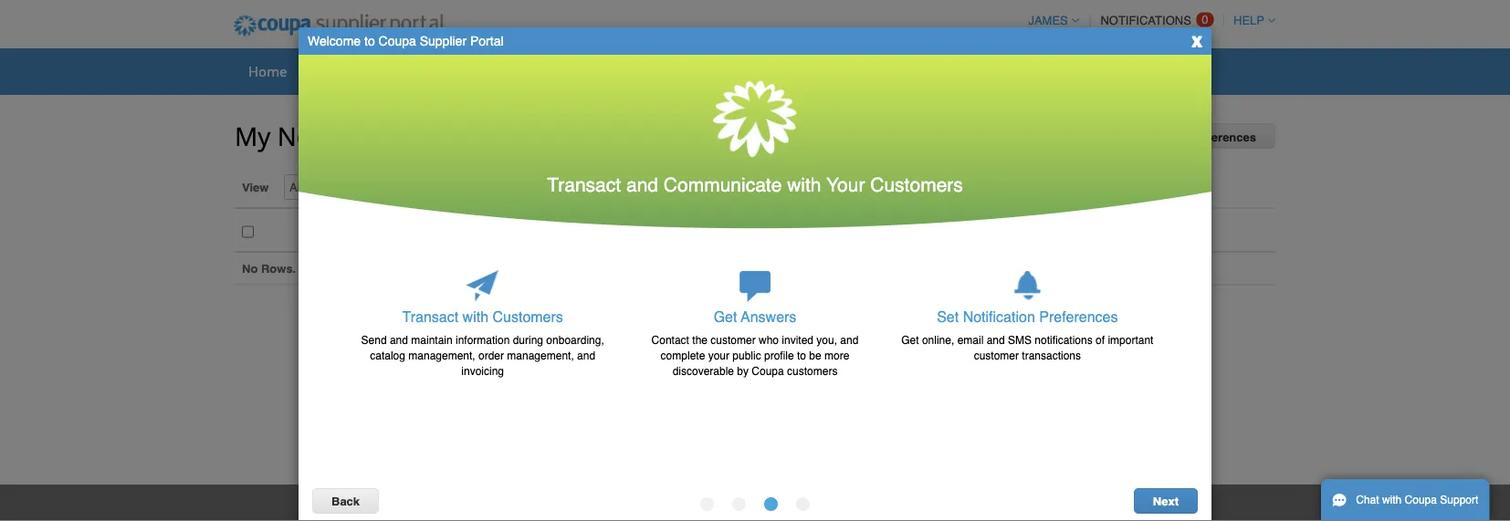 Task type: vqa. For each thing, say whether or not it's contained in the screenshot.


Task type: describe. For each thing, give the bounding box(es) containing it.
profile
[[315, 62, 356, 80]]

2 management, from the left
[[507, 349, 574, 362]]

during
[[513, 334, 543, 346]]

to inside the get answers contact the customer who invited you, and complete your public profile to be more discoverable by coupa customers
[[797, 349, 806, 362]]

home
[[248, 62, 287, 80]]

service/time sheets
[[455, 62, 583, 80]]

online,
[[922, 334, 954, 346]]

customer inside the get answers contact the customer who invited you, and complete your public profile to be more discoverable by coupa customers
[[711, 334, 756, 346]]

notification preferences link
[[1101, 123, 1276, 149]]

order
[[478, 349, 504, 362]]

setup
[[1159, 62, 1196, 80]]

and inside the get answers contact the customer who invited you, and complete your public profile to be more discoverable by coupa customers
[[840, 334, 859, 346]]

catalogs link
[[732, 58, 810, 85]]

no
[[242, 262, 258, 275]]

back
[[331, 495, 360, 509]]

notification inside the set notification preferences get online, email and sms notifications of important customer transactions
[[963, 309, 1035, 326]]

set notification preferences get online, email and sms notifications of important customer transactions
[[901, 309, 1154, 362]]

more
[[825, 349, 849, 362]]

of
[[1096, 334, 1105, 346]]

important
[[1108, 334, 1154, 346]]

next button
[[1134, 488, 1198, 514]]

x button
[[1192, 29, 1202, 51]]

who
[[759, 334, 779, 346]]

information
[[456, 334, 510, 346]]

no rows.
[[242, 262, 296, 275]]

1 horizontal spatial coupa supplier portal image
[[709, 503, 801, 521]]

message
[[712, 228, 762, 242]]

be
[[809, 349, 821, 362]]

you,
[[817, 334, 837, 346]]

transact
[[402, 309, 458, 326]]

invited
[[782, 334, 814, 346]]

home link
[[236, 58, 299, 85]]

add-
[[1079, 62, 1109, 80]]

public
[[733, 349, 761, 362]]

x
[[1192, 29, 1202, 51]]

1 horizontal spatial preferences
[[1188, 130, 1256, 144]]

service/time sheets link
[[443, 58, 595, 85]]

notifications
[[277, 119, 428, 153]]

my notifications
[[235, 119, 428, 153]]

sms
[[1008, 334, 1032, 346]]

mark
[[991, 299, 1019, 313]]

next
[[1153, 495, 1179, 509]]

complete
[[661, 349, 705, 362]]

your
[[708, 349, 730, 362]]

read
[[1038, 299, 1067, 313]]

coupa for chat
[[1405, 494, 1437, 507]]

transactions
[[1022, 349, 1081, 362]]

sheets
[[541, 62, 583, 80]]

setup link
[[1147, 58, 1208, 85]]

by
[[737, 365, 749, 378]]

the
[[692, 334, 708, 346]]

performance
[[885, 62, 968, 80]]

ons
[[1109, 62, 1132, 80]]

orders
[[383, 62, 428, 80]]

chat with coupa support button
[[1321, 479, 1489, 521]]



Task type: locate. For each thing, give the bounding box(es) containing it.
sourcing link
[[984, 58, 1063, 85]]

with for transact
[[463, 309, 489, 326]]

maintain
[[411, 334, 453, 346]]

0 horizontal spatial preferences
[[1039, 309, 1118, 326]]

1 horizontal spatial customer
[[974, 349, 1019, 362]]

1 vertical spatial notification
[[963, 309, 1035, 326]]

1 vertical spatial coupa supplier portal image
[[709, 503, 801, 521]]

0 horizontal spatial coupa supplier portal image
[[221, 3, 456, 48]]

with for chat
[[1382, 494, 1402, 507]]

set
[[937, 309, 959, 326]]

0 horizontal spatial coupa
[[379, 34, 416, 48]]

and inside the set notification preferences get online, email and sms notifications of important customer transactions
[[987, 334, 1005, 346]]

mark as read button
[[972, 293, 1087, 318]]

customer up public
[[711, 334, 756, 346]]

0 vertical spatial get
[[714, 309, 737, 326]]

management, down maintain on the left of the page
[[408, 349, 475, 362]]

sourcing
[[996, 62, 1051, 80]]

catalog
[[370, 349, 405, 362]]

1 vertical spatial to
[[797, 349, 806, 362]]

management,
[[408, 349, 475, 362], [507, 349, 574, 362]]

1 horizontal spatial coupa
[[752, 365, 784, 378]]

notification
[[1120, 130, 1185, 144], [963, 309, 1035, 326]]

invoices link
[[653, 58, 728, 85]]

with inside transact with customers send and maintain information during onboarding, catalog management, order management, and invoicing
[[463, 309, 489, 326]]

customer down sms
[[974, 349, 1019, 362]]

management, down the during
[[507, 349, 574, 362]]

0 vertical spatial preferences
[[1188, 130, 1256, 144]]

0 vertical spatial notification
[[1120, 130, 1185, 144]]

and left sms
[[987, 334, 1005, 346]]

2 horizontal spatial coupa
[[1405, 494, 1437, 507]]

preferences up notifications
[[1039, 309, 1118, 326]]

coupa for welcome
[[379, 34, 416, 48]]

1 vertical spatial with
[[1382, 494, 1402, 507]]

customer inside the set notification preferences get online, email and sms notifications of important customer transactions
[[974, 349, 1019, 362]]

view
[[242, 180, 269, 194]]

0 horizontal spatial customer
[[711, 334, 756, 346]]

with up information
[[463, 309, 489, 326]]

get left online,
[[901, 334, 919, 346]]

email
[[957, 334, 984, 346]]

1 management, from the left
[[408, 349, 475, 362]]

1 horizontal spatial get
[[901, 334, 919, 346]]

discoverable
[[673, 365, 734, 378]]

service/time
[[455, 62, 537, 80]]

with inside button
[[1382, 494, 1402, 507]]

0 horizontal spatial notification
[[963, 309, 1035, 326]]

rows.
[[261, 262, 296, 275]]

support
[[1440, 494, 1479, 507]]

notification preferences
[[1120, 130, 1256, 144]]

mark as read
[[991, 299, 1067, 313]]

1 vertical spatial customer
[[974, 349, 1019, 362]]

0 vertical spatial customer
[[711, 334, 756, 346]]

None checkbox
[[242, 220, 254, 244]]

customers
[[787, 365, 838, 378]]

business performance link
[[813, 58, 980, 85]]

preferences
[[1188, 130, 1256, 144], [1039, 309, 1118, 326]]

and down onboarding,
[[577, 349, 595, 362]]

get inside the get answers contact the customer who invited you, and complete your public profile to be more discoverable by coupa customers
[[714, 309, 737, 326]]

welcome
[[308, 34, 361, 48]]

add-ons
[[1079, 62, 1132, 80]]

0 vertical spatial with
[[463, 309, 489, 326]]

1 horizontal spatial to
[[797, 349, 806, 362]]

0 horizontal spatial get
[[714, 309, 737, 326]]

coupa inside button
[[1405, 494, 1437, 507]]

coupa inside the get answers contact the customer who invited you, and complete your public profile to be more discoverable by coupa customers
[[752, 365, 784, 378]]

contact
[[652, 334, 689, 346]]

welcome to coupa supplier portal
[[308, 34, 504, 48]]

add-ons link
[[1067, 58, 1144, 85]]

with right "chat"
[[1382, 494, 1402, 507]]

business performance
[[825, 62, 968, 80]]

and up catalog
[[390, 334, 408, 346]]

my
[[235, 119, 271, 153]]

chat
[[1356, 494, 1379, 507]]

portal
[[470, 34, 504, 48]]

transact with customers send and maintain information during onboarding, catalog management, order management, and invoicing
[[361, 309, 604, 378]]

customer
[[711, 334, 756, 346], [974, 349, 1019, 362]]

0 vertical spatial coupa
[[379, 34, 416, 48]]

coupa down profile at the bottom right of page
[[752, 365, 784, 378]]

notification down setup 'link'
[[1120, 130, 1185, 144]]

business
[[825, 62, 882, 80]]

invoicing
[[461, 365, 504, 378]]

2 vertical spatial coupa
[[1405, 494, 1437, 507]]

0 vertical spatial coupa supplier portal image
[[221, 3, 456, 48]]

1 horizontal spatial notification
[[1120, 130, 1185, 144]]

preferences inside the set notification preferences get online, email and sms notifications of important customer transactions
[[1039, 309, 1118, 326]]

invoices
[[664, 62, 716, 80]]

get inside the set notification preferences get online, email and sms notifications of important customer transactions
[[901, 334, 919, 346]]

1 vertical spatial get
[[901, 334, 919, 346]]

coupa
[[379, 34, 416, 48], [752, 365, 784, 378], [1405, 494, 1437, 507]]

get answers contact the customer who invited you, and complete your public profile to be more discoverable by coupa customers
[[652, 309, 859, 378]]

to left be
[[797, 349, 806, 362]]

profile link
[[303, 58, 368, 85]]

1 horizontal spatial management,
[[507, 349, 574, 362]]

asn link
[[599, 58, 649, 85]]

0 vertical spatial to
[[364, 34, 375, 48]]

send
[[361, 334, 387, 346]]

preferences down setup 'link'
[[1188, 130, 1256, 144]]

catalogs
[[743, 62, 798, 80]]

coupa left support
[[1405, 494, 1437, 507]]

0 horizontal spatial management,
[[408, 349, 475, 362]]

coupa supplier portal image
[[221, 3, 456, 48], [709, 503, 801, 521]]

as
[[1022, 299, 1035, 313]]

notification up sms
[[963, 309, 1035, 326]]

1 horizontal spatial with
[[1382, 494, 1402, 507]]

customers
[[493, 309, 563, 326]]

asn
[[611, 62, 637, 80]]

coupa up orders
[[379, 34, 416, 48]]

answers
[[741, 309, 797, 326]]

profile
[[764, 349, 794, 362]]

get up your
[[714, 309, 737, 326]]

back button
[[312, 488, 379, 514]]

notifications
[[1035, 334, 1093, 346]]

0 horizontal spatial with
[[463, 309, 489, 326]]

1 vertical spatial coupa
[[752, 365, 784, 378]]

orders link
[[371, 58, 440, 85]]

get
[[714, 309, 737, 326], [901, 334, 919, 346]]

to right welcome
[[364, 34, 375, 48]]

chat with coupa support
[[1356, 494, 1479, 507]]

to
[[364, 34, 375, 48], [797, 349, 806, 362]]

and
[[390, 334, 408, 346], [840, 334, 859, 346], [987, 334, 1005, 346], [577, 349, 595, 362]]

with
[[463, 309, 489, 326], [1382, 494, 1402, 507]]

onboarding,
[[546, 334, 604, 346]]

1 vertical spatial preferences
[[1039, 309, 1118, 326]]

supplier
[[420, 34, 467, 48]]

0 horizontal spatial to
[[364, 34, 375, 48]]

and up more
[[840, 334, 859, 346]]



